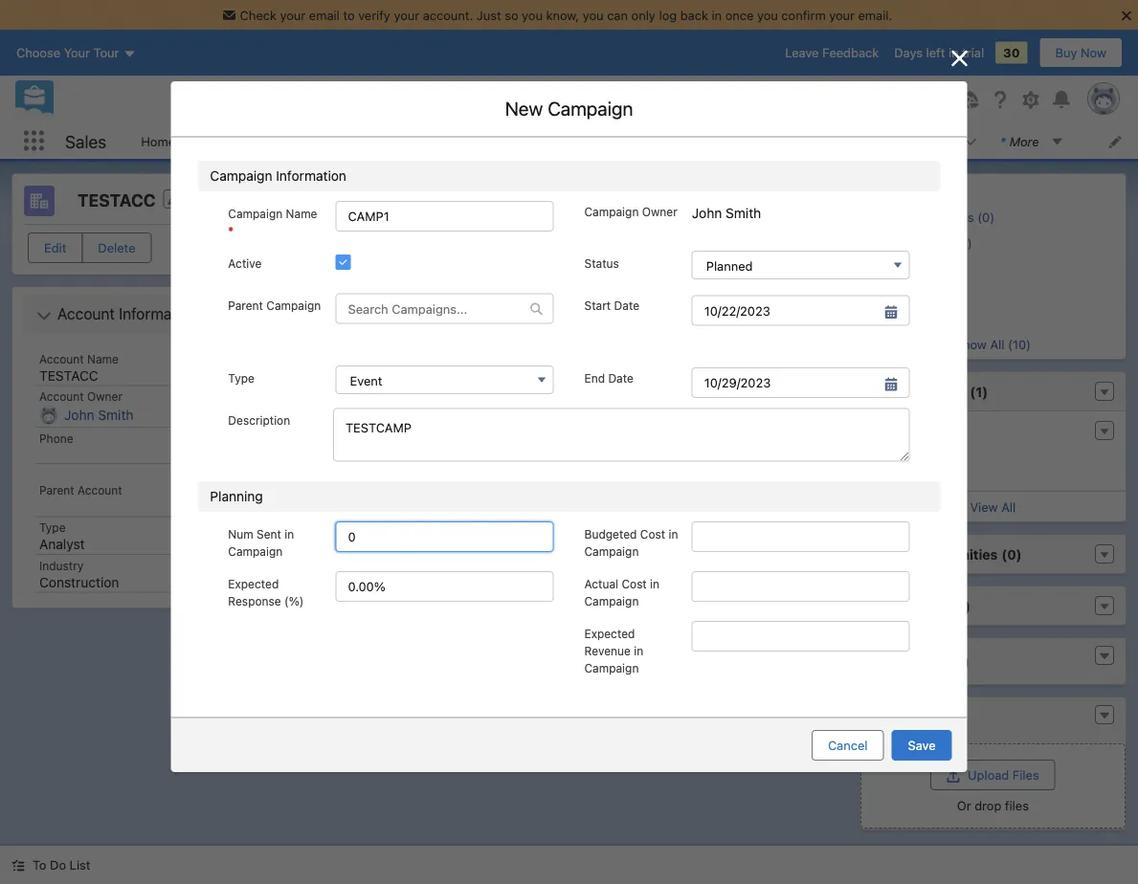 Task type: vqa. For each thing, say whether or not it's contained in the screenshot.
top OPP1 link
no



Task type: locate. For each thing, give the bounding box(es) containing it.
account information
[[57, 305, 198, 323]]

new down 'end date' 'text field'
[[781, 412, 807, 427]]

1 vertical spatial to
[[676, 245, 688, 259]]

name inside button
[[392, 301, 428, 315]]

sales left home link
[[65, 131, 107, 152]]

1 vertical spatial view
[[970, 500, 998, 514]]

name up event popup button
[[392, 301, 428, 315]]

opportunities inside sales tab panel
[[350, 411, 441, 427]]

edit
[[44, 241, 66, 255]]

cost right budgeted
[[640, 527, 666, 541]]

account down account name
[[39, 390, 84, 404]]

in for days left in trial
[[949, 46, 959, 60]]

2 horizontal spatial text default image
[[1098, 710, 1112, 723]]

0 vertical spatial smith
[[726, 205, 761, 221]]

campaign down revenue
[[585, 661, 639, 675]]

opportunities down new campaign
[[483, 134, 562, 148]]

view inside sales tab panel
[[546, 361, 574, 375]]

expected inside expected response (%)
[[228, 577, 279, 591]]

email
[[622, 301, 655, 315]]

parent down active
[[228, 299, 263, 313]]

view all for "view all" link inside sales tab panel
[[546, 361, 592, 375]]

opportunities (0) down event popup button
[[350, 411, 465, 427]]

forecasts link
[[699, 124, 778, 159]]

testacc down account name
[[39, 368, 98, 383]]

1 vertical spatial contacts link
[[350, 240, 435, 256]]

leads
[[198, 134, 233, 148]]

owner
[[642, 205, 678, 219], [87, 390, 123, 404]]

campaign down leads list item
[[210, 168, 272, 184]]

1 vertical spatial contacts
[[350, 240, 410, 256]]

all
[[990, 337, 1005, 351], [578, 361, 592, 375], [1002, 500, 1016, 514]]

contacts status
[[315, 267, 359, 281]]

account
[[57, 305, 115, 323], [39, 352, 84, 366], [39, 390, 84, 404], [78, 484, 122, 497]]

30
[[1004, 46, 1020, 60]]

owner up the add
[[642, 205, 678, 219]]

or drop files
[[957, 799, 1029, 813]]

to
[[343, 8, 355, 22], [676, 245, 688, 259]]

contacts image up item at the top of the page
[[315, 237, 338, 259]]

expected for response
[[228, 577, 279, 591]]

partners (0)
[[350, 590, 431, 605]]

cost right actual
[[622, 577, 647, 591]]

campaign
[[548, 97, 633, 120], [210, 168, 272, 184], [585, 205, 639, 219], [228, 207, 283, 220], [691, 245, 750, 259], [267, 299, 321, 313], [312, 393, 370, 408], [228, 545, 283, 558], [585, 545, 639, 558], [585, 594, 639, 608], [585, 661, 639, 675]]

1 vertical spatial all
[[578, 361, 592, 375]]

0 horizontal spatial parent
[[39, 484, 74, 497]]

partners (0)
[[895, 287, 964, 302]]

1 vertical spatial parent
[[39, 484, 74, 497]]

in for num sent in campaign
[[285, 527, 294, 541]]

your right verify
[[394, 8, 420, 22]]

view all inside sales tab panel
[[546, 361, 592, 375]]

0 horizontal spatial opportunities
[[350, 411, 441, 427]]

in inside the actual cost in campaign
[[650, 577, 660, 591]]

contacts image up 'test'
[[872, 380, 895, 403]]

0 vertical spatial john smith
[[692, 205, 761, 221]]

test
[[874, 423, 905, 438]]

reports
[[907, 134, 952, 148]]

in right revenue
[[634, 644, 644, 658]]

phone cell
[[499, 293, 614, 326]]

email.
[[858, 8, 893, 22]]

leave feedback
[[785, 46, 879, 60]]

cost
[[640, 527, 666, 541], [622, 577, 647, 591]]

account up account name
[[57, 305, 115, 323]]

title cell
[[729, 293, 844, 326]]

End Date text field
[[692, 367, 910, 398]]

cost inside the actual cost in campaign
[[622, 577, 647, 591]]

details
[[400, 192, 448, 210]]

back
[[680, 8, 708, 22]]

•
[[351, 267, 356, 281]]

account image
[[24, 186, 55, 216]]

1 horizontal spatial opportunities
[[483, 134, 562, 148]]

cost inside budgeted cost in campaign
[[640, 527, 666, 541]]

contacts list item
[[371, 124, 471, 159]]

1 horizontal spatial information
[[276, 168, 347, 184]]

in right sent on the bottom left of the page
[[285, 527, 294, 541]]

testacc
[[78, 190, 156, 211], [39, 368, 98, 383]]

check
[[240, 8, 277, 22]]

0 horizontal spatial expected
[[228, 577, 279, 591]]

do
[[50, 858, 66, 873]]

partners image
[[872, 287, 885, 301]]

Expected Response (%) text field
[[336, 571, 554, 602]]

contacts up the contact
[[907, 384, 966, 400]]

cases image left cases
[[872, 595, 895, 618]]

budgeted cost in campaign
[[585, 527, 678, 558]]

or
[[957, 799, 972, 813]]

0 horizontal spatial name
[[87, 352, 119, 366]]

files element
[[860, 697, 1127, 831]]

contacts (1) link
[[895, 184, 966, 199]]

view all down test contact element
[[970, 500, 1016, 514]]

new for new campaign
[[505, 97, 543, 120]]

expected inside expected revenue in campaign
[[585, 627, 635, 640]]

1 vertical spatial owner
[[87, 390, 123, 404]]

campaign inside budgeted cost in campaign
[[585, 545, 639, 558]]

0 vertical spatial name
[[286, 207, 317, 220]]

date for end date
[[608, 371, 634, 385]]

0 vertical spatial view all
[[546, 361, 592, 375]]

2 horizontal spatial your
[[829, 8, 855, 22]]

forecasts
[[710, 134, 767, 148]]

name for campaign name *
[[286, 207, 317, 220]]

2 vertical spatial opportunities
[[907, 546, 998, 562]]

john smith link
[[64, 407, 134, 424]]

view all
[[546, 361, 592, 375], [970, 500, 1016, 514]]

1 vertical spatial sales
[[482, 192, 522, 210]]

1 cases image from the top
[[872, 313, 885, 327]]

0 vertical spatial text default image
[[1098, 650, 1112, 664]]

in inside "num sent in campaign"
[[285, 527, 294, 541]]

cell up event at the top of page
[[361, 332, 377, 347]]

days
[[895, 46, 923, 60]]

files up save button
[[907, 713, 937, 729]]

date right start
[[614, 299, 640, 313]]

1 vertical spatial phone
[[39, 432, 73, 445]]

0 horizontal spatial text default image
[[36, 309, 52, 324]]

1 vertical spatial opportunities (0)
[[907, 546, 1022, 562]]

1 horizontal spatial your
[[394, 8, 420, 22]]

Parent Campaign text field
[[337, 295, 530, 323]]

in right back
[[712, 8, 722, 22]]

2 horizontal spatial opportunities
[[907, 546, 998, 562]]

show
[[955, 337, 987, 351]]

4 new button from the top
[[765, 583, 821, 612]]

1 horizontal spatial expected
[[585, 627, 635, 640]]

new up title button
[[781, 245, 807, 259]]

0 vertical spatial john
[[692, 205, 722, 221]]

text default image inside to do list button
[[11, 859, 25, 873]]

in inside budgeted cost in campaign
[[669, 527, 678, 541]]

tab list
[[303, 182, 836, 220]]

opportunities (0) for opportunities image at the right bottom of page
[[907, 546, 1022, 562]]

0 vertical spatial opportunities
[[483, 134, 562, 148]]

your left email at the top
[[280, 8, 306, 22]]

parent up analyst
[[39, 484, 74, 497]]

2 vertical spatial all
[[1002, 500, 1016, 514]]

new button for contracts (0)
[[765, 464, 821, 493]]

0 vertical spatial view all link
[[304, 352, 835, 383]]

phone down the john smith link
[[39, 432, 73, 445]]

0 vertical spatial phone
[[507, 301, 546, 315]]

0 vertical spatial to
[[343, 8, 355, 22]]

1 horizontal spatial smith
[[726, 205, 761, 221]]

campaign down sent on the bottom left of the page
[[228, 545, 283, 558]]

0 vertical spatial information
[[276, 168, 347, 184]]

row number image
[[304, 293, 354, 324]]

cell down email button
[[614, 326, 729, 352]]

text default image
[[530, 302, 543, 316], [36, 309, 52, 324], [1098, 710, 1112, 723]]

1 horizontal spatial parent
[[228, 299, 263, 313]]

group
[[876, 88, 916, 111]]

cases image down partners image
[[872, 313, 885, 327]]

sales down opportunities 'link'
[[482, 192, 522, 210]]

0 vertical spatial cost
[[640, 527, 666, 541]]

new button up title button
[[765, 237, 823, 267]]

phone left start
[[507, 301, 546, 315]]

1 vertical spatial type
[[39, 521, 66, 535]]

1 horizontal spatial type
[[228, 371, 255, 385]]

2 vertical spatial contacts
[[907, 384, 966, 400]]

new button up budgeted cost in campaign text field
[[765, 464, 821, 493]]

test contact link
[[874, 423, 967, 439]]

type up analyst
[[39, 521, 66, 535]]

smith
[[726, 205, 761, 221], [98, 407, 134, 423]]

date right the end
[[608, 371, 634, 385]]

list containing home
[[130, 124, 1138, 159]]

john
[[692, 205, 722, 221], [64, 407, 94, 423]]

2 new button from the top
[[765, 404, 823, 435]]

all left (10)
[[990, 337, 1005, 351]]

opportunities (0) inside sales tab panel
[[350, 411, 465, 427]]

buy now
[[1056, 46, 1107, 60]]

delete
[[98, 241, 136, 255]]

you
[[522, 8, 543, 22], [583, 8, 604, 22], [757, 8, 778, 22]]

inverse image
[[949, 47, 972, 70]]

contacts link
[[371, 124, 447, 159], [350, 240, 435, 256]]

1 horizontal spatial view all link
[[861, 491, 1126, 522]]

campaign up the status
[[585, 205, 639, 219]]

1 you from the left
[[522, 8, 543, 22]]

parent for parent campaign
[[228, 299, 263, 313]]

campaign inside the actual cost in campaign
[[585, 594, 639, 608]]

contacts up details
[[383, 134, 435, 148]]

know,
[[546, 8, 579, 22]]

name inside 'campaign name *'
[[286, 207, 317, 220]]

name up account owner
[[87, 352, 119, 366]]

all down contacts grid
[[578, 361, 592, 375]]

view all down contacts grid
[[546, 361, 592, 375]]

information inside dropdown button
[[119, 305, 198, 323]]

view all link down test contact element
[[861, 491, 1126, 522]]

contacts image
[[315, 237, 338, 259], [872, 380, 895, 403]]

1 vertical spatial information
[[119, 305, 198, 323]]

2 cases image from the top
[[872, 595, 895, 618]]

0 horizontal spatial view
[[546, 361, 574, 375]]

1 vertical spatial date
[[608, 371, 634, 385]]

revenue
[[585, 644, 631, 658]]

in right budgeted
[[669, 527, 678, 541]]

name down campaign information
[[286, 207, 317, 220]]

buy
[[1056, 46, 1078, 60]]

3 you from the left
[[757, 8, 778, 22]]

cell down • at the left top
[[354, 293, 384, 326]]

date for start date
[[614, 299, 640, 313]]

campaign up *
[[228, 207, 283, 220]]

2 your from the left
[[394, 8, 420, 22]]

title button
[[729, 293, 844, 324]]

0 horizontal spatial your
[[280, 8, 306, 22]]

new button for partners (0)
[[765, 583, 821, 612]]

account up account owner
[[39, 352, 84, 366]]

new up opportunities 'link'
[[505, 97, 543, 120]]

event button
[[336, 366, 554, 394]]

campaign down budgeted
[[585, 545, 639, 558]]

opportunities up cases (0)
[[907, 546, 998, 562]]

active
[[228, 257, 262, 270]]

0 horizontal spatial view all
[[546, 361, 592, 375]]

0 vertical spatial type
[[228, 371, 255, 385]]

0 horizontal spatial you
[[522, 8, 543, 22]]

0 vertical spatial cases image
[[872, 313, 885, 327]]

0 horizontal spatial john
[[64, 407, 94, 423]]

0 vertical spatial all
[[990, 337, 1005, 351]]

testacc up delete button
[[78, 190, 156, 211]]

Description text field
[[333, 408, 910, 462]]

smith down account owner
[[98, 407, 134, 423]]

contacts link up • at the left top
[[350, 240, 435, 256]]

1 vertical spatial view all link
[[861, 491, 1126, 522]]

1 horizontal spatial owner
[[642, 205, 678, 219]]

account for account owner
[[39, 390, 84, 404]]

in
[[712, 8, 722, 22], [949, 46, 959, 60], [285, 527, 294, 541], [669, 527, 678, 541], [650, 577, 660, 591], [634, 644, 644, 658]]

leave feedback link
[[785, 46, 879, 60]]

contacts up • at the left top
[[350, 240, 410, 256]]

list
[[130, 124, 1138, 159]]

2 vertical spatial name
[[87, 352, 119, 366]]

0 horizontal spatial type
[[39, 521, 66, 535]]

new button up expected revenue in campaign text box at the right of the page
[[765, 583, 821, 612]]

0 vertical spatial expected
[[228, 577, 279, 591]]

0 vertical spatial testacc
[[78, 190, 156, 211]]

0 vertical spatial opportunities (0)
[[350, 411, 465, 427]]

1 vertical spatial name
[[392, 301, 428, 315]]

1 vertical spatial text default image
[[11, 859, 25, 873]]

opportunities image
[[315, 408, 338, 431]]

inverse image
[[835, 279, 858, 302]]

files up files
[[1013, 768, 1040, 783]]

sent
[[257, 527, 281, 541]]

calendar list item
[[599, 124, 699, 159]]

1 vertical spatial cases image
[[872, 595, 895, 618]]

1 vertical spatial expected
[[585, 627, 635, 640]]

analyst
[[39, 537, 85, 552]]

2 horizontal spatial you
[[757, 8, 778, 22]]

you right once
[[757, 8, 778, 22]]

john smith down account owner
[[64, 407, 134, 423]]

text default image
[[1098, 650, 1112, 664], [11, 859, 25, 873]]

to do list button
[[0, 846, 102, 885]]

view left the end
[[546, 361, 574, 375]]

1 vertical spatial contacts image
[[872, 380, 895, 403]]

0 vertical spatial parent
[[228, 299, 263, 313]]

contracts (0) link
[[895, 236, 973, 251]]

0 vertical spatial files
[[907, 713, 937, 729]]

0 vertical spatial view
[[546, 361, 574, 375]]

add to campaign button
[[633, 237, 766, 267]]

0 horizontal spatial opportunities (0)
[[350, 411, 465, 427]]

campaign down actual
[[585, 594, 639, 608]]

1 horizontal spatial phone
[[507, 301, 546, 315]]

date
[[614, 299, 640, 313], [608, 371, 634, 385]]

john down account owner
[[64, 407, 94, 423]]

expected revenue in campaign
[[585, 627, 644, 675]]

now
[[1081, 46, 1107, 60]]

(0)
[[445, 411, 465, 427], [419, 471, 439, 487], [399, 530, 419, 546], [1002, 546, 1022, 562], [410, 590, 431, 605], [951, 598, 971, 614], [949, 654, 970, 670], [941, 713, 961, 729]]

leave
[[785, 46, 819, 60]]

activity link
[[314, 182, 366, 220]]

0 horizontal spatial information
[[119, 305, 198, 323]]

contracts (0)
[[350, 471, 439, 487]]

john up add to campaign 'button'
[[692, 205, 722, 221]]

0 horizontal spatial view all link
[[304, 352, 835, 383]]

campaign up calendar
[[548, 97, 633, 120]]

parent
[[228, 299, 263, 313], [39, 484, 74, 497]]

information down the accounts link
[[276, 168, 347, 184]]

view all for rightmost "view all" link
[[970, 500, 1016, 514]]

test contact
[[874, 423, 967, 438]]

0 horizontal spatial owner
[[87, 390, 123, 404]]

1 your from the left
[[280, 8, 306, 22]]

account owner
[[39, 390, 123, 404]]

0 horizontal spatial to
[[343, 8, 355, 22]]

1 vertical spatial john smith
[[64, 407, 134, 423]]

all inside sales tab panel
[[578, 361, 592, 375]]

1 vertical spatial opportunities
[[350, 411, 441, 427]]

contacts link up details
[[371, 124, 447, 159]]

planned button
[[692, 251, 910, 280]]

cell down title button
[[729, 326, 844, 352]]

opportunities image
[[872, 543, 895, 566]]

information down delete
[[119, 305, 198, 323]]

1 vertical spatial smith
[[98, 407, 134, 423]]

opportunities down event at the top of page
[[350, 411, 441, 427]]

cases image
[[872, 313, 885, 327], [872, 595, 895, 618]]

opportunities list item
[[471, 124, 599, 159]]

smith up planned
[[726, 205, 761, 221]]

delete button
[[82, 233, 152, 263]]

cancel
[[828, 739, 868, 753]]

1 vertical spatial cost
[[622, 577, 647, 591]]

save button
[[892, 730, 952, 761]]

campaign up planned
[[691, 245, 750, 259]]

1 horizontal spatial sales
[[482, 192, 522, 210]]

in inside expected revenue in campaign
[[634, 644, 644, 658]]

contacts
[[383, 134, 435, 148], [350, 240, 410, 256], [907, 384, 966, 400]]

to right email at the top
[[343, 8, 355, 22]]

in right left
[[949, 46, 959, 60]]

None text field
[[336, 201, 554, 232]]

john smith up add to campaign
[[692, 205, 761, 221]]

expected up revenue
[[585, 627, 635, 640]]

1 horizontal spatial you
[[583, 8, 604, 22]]

all down test contact element
[[1002, 500, 1016, 514]]

new button down 'end date' 'text field'
[[765, 404, 823, 435]]

view down test contact element
[[970, 500, 998, 514]]

view all link down phone cell
[[304, 352, 835, 383]]

account inside dropdown button
[[57, 305, 115, 323]]

0 horizontal spatial contacts image
[[315, 237, 338, 259]]

to right the add
[[676, 245, 688, 259]]

text default image inside 'account information' dropdown button
[[36, 309, 52, 324]]

service link
[[661, 182, 712, 220]]

0 vertical spatial contacts
[[383, 134, 435, 148]]

cell
[[354, 293, 384, 326], [614, 326, 729, 352], [729, 326, 844, 352], [361, 332, 377, 347]]

opportunities for opportunities icon
[[350, 411, 441, 427]]

name for account name
[[87, 352, 119, 366]]

1 vertical spatial view all
[[970, 500, 1016, 514]]

1 horizontal spatial view
[[970, 500, 998, 514]]

2 horizontal spatial name
[[392, 301, 428, 315]]

0 horizontal spatial john smith
[[64, 407, 134, 423]]

1 horizontal spatial files
[[1013, 768, 1040, 783]]

opportunities (0) up cases (0)
[[907, 546, 1022, 562]]

*
[[228, 224, 234, 238]]

in for actual cost in campaign
[[650, 577, 660, 591]]

you right so
[[522, 8, 543, 22]]

edit industry image
[[237, 575, 250, 589]]

expected up response
[[228, 577, 279, 591]]

3 new button from the top
[[765, 464, 821, 493]]

1 horizontal spatial name
[[286, 207, 317, 220]]

cases image for cases
[[872, 595, 895, 618]]

email:
[[872, 454, 907, 468]]

you left can at top
[[583, 8, 604, 22]]

days left in trial
[[895, 46, 984, 60]]

owner up the john smith link
[[87, 390, 123, 404]]

in for budgeted cost in campaign
[[669, 527, 678, 541]]

in down budgeted cost in campaign
[[650, 577, 660, 591]]

start
[[585, 299, 611, 313]]

phone
[[507, 301, 546, 315], [39, 432, 73, 445]]

your left email.
[[829, 8, 855, 22]]

type up description
[[228, 371, 255, 385]]



Task type: describe. For each thing, give the bounding box(es) containing it.
campaign down 1
[[267, 299, 321, 313]]

parent for parent account
[[39, 484, 74, 497]]

to inside 'button'
[[676, 245, 688, 259]]

campaign inside 'button'
[[691, 245, 750, 259]]

drop
[[975, 799, 1002, 813]]

0 horizontal spatial phone
[[39, 432, 73, 445]]

cost for actual
[[622, 577, 647, 591]]

information for account information
[[119, 305, 198, 323]]

files (0)
[[907, 713, 961, 729]]

new up budgeted cost in campaign text field
[[780, 472, 806, 486]]

cases (0) link
[[895, 313, 951, 328]]

email cell
[[614, 293, 729, 326]]

item
[[324, 267, 347, 281]]

view for rightmost "view all" link
[[970, 500, 998, 514]]

name button
[[384, 293, 499, 324]]

opportunities (0)
[[895, 210, 995, 224]]

test contact element
[[861, 419, 1126, 484]]

add to campaign
[[650, 245, 750, 259]]

just
[[477, 8, 501, 22]]

orders (0)
[[350, 530, 419, 546]]

sales link
[[482, 182, 522, 220]]

all for rightmost "view all" link
[[1002, 500, 1016, 514]]

parent campaign
[[228, 299, 321, 313]]

text default image inside files element
[[1098, 710, 1112, 723]]

home
[[141, 134, 175, 148]]

contacts (1)
[[907, 384, 988, 400]]

opportunities inside 'link'
[[483, 134, 562, 148]]

cases
[[907, 598, 947, 614]]

account up analyst
[[78, 484, 122, 497]]

2 you from the left
[[583, 8, 604, 22]]

num sent in campaign
[[228, 527, 294, 558]]

status
[[585, 257, 619, 270]]

information for campaign information
[[276, 168, 347, 184]]

opportunities for opportunities image at the right bottom of page
[[907, 546, 998, 562]]

contacts inside list item
[[383, 134, 435, 148]]

dashboards
[[790, 134, 859, 148]]

Num Sent in Campaign text field
[[336, 522, 554, 552]]

campaign information
[[210, 168, 347, 184]]

account partner image
[[315, 586, 338, 609]]

reports list item
[[896, 124, 989, 159]]

expected response (%)
[[228, 577, 304, 608]]

accounts link
[[269, 124, 346, 159]]

contracts image
[[315, 467, 338, 490]]

campaign owner
[[585, 205, 678, 219]]

owner for account owner
[[87, 390, 123, 404]]

name cell
[[384, 293, 499, 326]]

account.
[[423, 8, 473, 22]]

1 item •
[[315, 267, 359, 281]]

new for first new button from the top of the sales tab panel
[[781, 245, 807, 259]]

contacts image
[[872, 184, 885, 197]]

0 horizontal spatial sales
[[65, 131, 107, 152]]

partners (0) link
[[895, 287, 964, 303]]

so
[[505, 8, 519, 22]]

0 horizontal spatial smith
[[98, 407, 134, 423]]

can
[[607, 8, 628, 22]]

Active checkbox
[[336, 255, 351, 270]]

1 horizontal spatial text default image
[[530, 302, 543, 316]]

Budgeted Cost in Campaign text field
[[692, 522, 910, 552]]

(10)
[[1008, 337, 1031, 351]]

0 horizontal spatial files
[[907, 713, 937, 729]]

leads list item
[[187, 124, 269, 159]]

home link
[[130, 124, 187, 159]]

in for expected revenue in campaign
[[634, 644, 644, 658]]

(0) inside files element
[[941, 713, 961, 729]]

show all (10)
[[955, 337, 1031, 351]]

cases (0)
[[895, 313, 951, 327]]

sales tab panel
[[303, 220, 892, 621]]

0 vertical spatial contacts link
[[371, 124, 447, 159]]

1 horizontal spatial john smith
[[692, 205, 761, 221]]

view all link inside sales tab panel
[[304, 352, 835, 383]]

to do list
[[33, 858, 90, 873]]

to
[[33, 858, 46, 873]]

campaign name *
[[228, 207, 317, 238]]

tab list containing activity
[[303, 182, 836, 220]]

campaign up opportunities icon
[[312, 393, 370, 408]]

edit button
[[28, 233, 83, 263]]

add
[[650, 245, 673, 259]]

owner for campaign owner
[[642, 205, 678, 219]]

all for "view all" link inside sales tab panel
[[578, 361, 592, 375]]

check your email to verify your account. just so you know, you can only log back in once you confirm your email.
[[240, 8, 893, 22]]

orders image
[[315, 527, 338, 550]]

list
[[70, 858, 90, 873]]

edit type image
[[237, 538, 250, 551]]

phone button
[[499, 293, 614, 324]]

cases image for cases (0)
[[872, 313, 885, 327]]

1 vertical spatial john
[[64, 407, 94, 423]]

campaign inside expected revenue in campaign
[[585, 661, 639, 675]]

save
[[908, 739, 936, 753]]

calendar link
[[599, 124, 674, 159]]

num
[[228, 527, 253, 541]]

Actual Cost in Campaign text field
[[692, 571, 910, 602]]

dashboards link
[[778, 124, 871, 159]]

expected for revenue
[[585, 627, 635, 640]]

contacts link inside sales tab panel
[[350, 240, 435, 256]]

feedback
[[823, 46, 879, 60]]

0 vertical spatial contacts image
[[315, 237, 338, 259]]

1 vertical spatial testacc
[[39, 368, 98, 383]]

response
[[228, 594, 281, 608]]

Start Date text field
[[692, 296, 910, 326]]

3 your from the left
[[829, 8, 855, 22]]

account name
[[39, 352, 119, 366]]

row number cell
[[304, 293, 354, 326]]

account for account information
[[57, 305, 115, 323]]

new for new button for opportunities (0)
[[781, 412, 807, 427]]

contact
[[908, 423, 967, 438]]

upload
[[968, 768, 1009, 783]]

new up expected revenue in campaign text box at the right of the page
[[780, 590, 806, 605]]

contacts inside sales tab panel
[[350, 240, 410, 256]]

accounts list item
[[269, 124, 371, 159]]

(%)
[[284, 594, 304, 608]]

contracts (0)
[[895, 236, 973, 250]]

edit account name image
[[237, 369, 250, 382]]

view for "view all" link inside sales tab panel
[[546, 361, 574, 375]]

Expected Revenue in Campaign text field
[[692, 621, 910, 652]]

campaign inside "num sent in campaign"
[[228, 545, 283, 558]]

1 new button from the top
[[765, 237, 823, 267]]

activity
[[314, 192, 366, 210]]

files
[[1005, 799, 1029, 813]]

opportunities (0) for opportunities icon
[[350, 411, 465, 427]]

show all (10) link
[[955, 337, 1031, 351]]

(1)
[[970, 384, 988, 400]]

title
[[737, 301, 764, 315]]

verify
[[358, 8, 391, 22]]

confirm
[[782, 8, 826, 22]]

opportunities (0) link
[[895, 210, 995, 225]]

account for account name
[[39, 352, 84, 366]]

cancel button
[[812, 730, 884, 761]]

edit parent account image
[[237, 500, 250, 513]]

details link
[[400, 182, 448, 220]]

buy now button
[[1039, 37, 1123, 68]]

event
[[350, 374, 383, 388]]

cases (0)
[[907, 598, 971, 614]]

only
[[632, 8, 656, 22]]

email
[[309, 8, 340, 22]]

1 horizontal spatial text default image
[[1098, 650, 1112, 664]]

phone:
[[872, 468, 912, 483]]

email button
[[614, 293, 729, 324]]

new campaign
[[505, 97, 633, 120]]

phone inside button
[[507, 301, 546, 315]]

new button for opportunities (0)
[[765, 404, 823, 435]]

planned
[[706, 259, 753, 274]]

1
[[315, 267, 321, 281]]

contacts grid
[[304, 293, 892, 353]]

contacts (1)
[[895, 184, 966, 198]]

planning
[[210, 489, 263, 504]]

dashboards list item
[[778, 124, 896, 159]]

cost for budgeted
[[640, 527, 666, 541]]

1 horizontal spatial contacts image
[[872, 380, 895, 403]]

1 horizontal spatial john
[[692, 205, 722, 221]]

campaign inside 'campaign name *'
[[228, 207, 283, 220]]

opportunities link
[[471, 124, 574, 159]]



